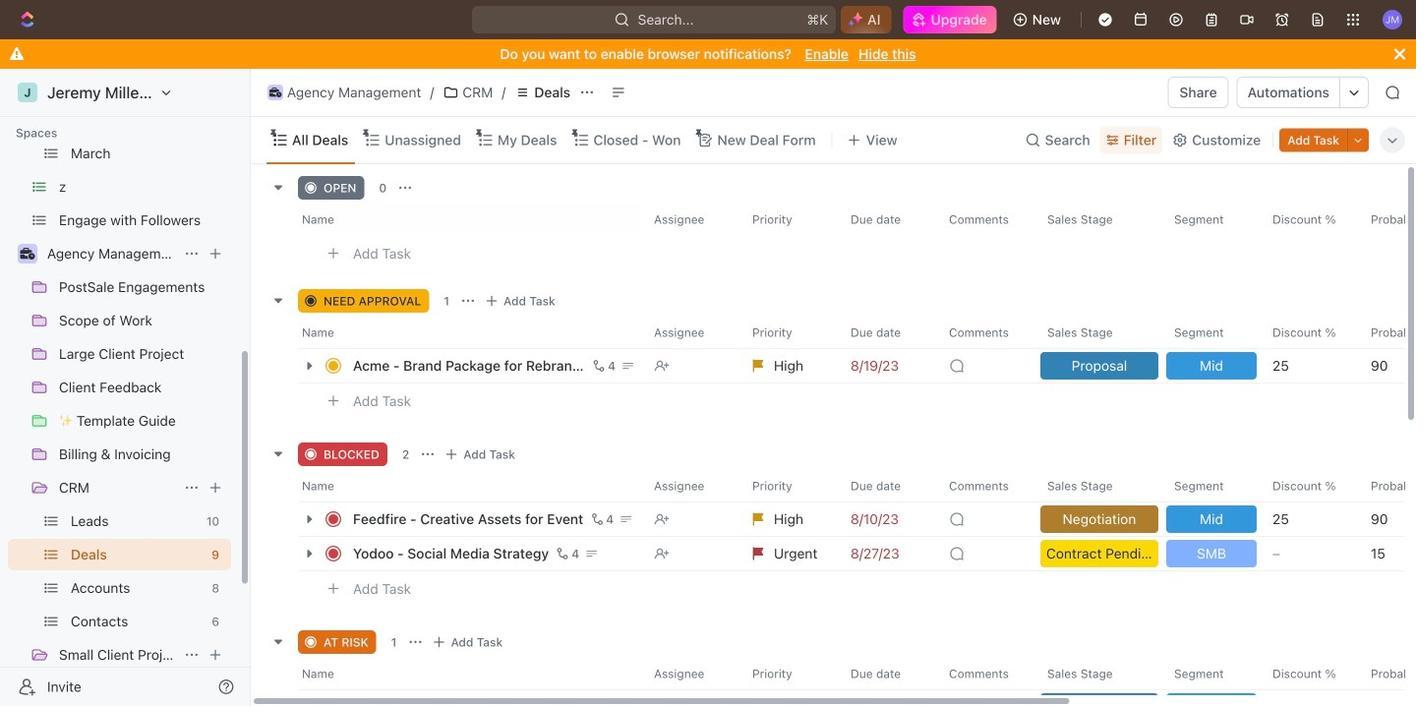 Task type: locate. For each thing, give the bounding box(es) containing it.
business time image
[[269, 88, 282, 97], [20, 248, 35, 260]]

1 horizontal spatial business time image
[[269, 88, 282, 97]]

1 vertical spatial business time image
[[20, 248, 35, 260]]

0 horizontal spatial business time image
[[20, 248, 35, 260]]



Task type: describe. For each thing, give the bounding box(es) containing it.
0 vertical spatial business time image
[[269, 88, 282, 97]]

jeremy miller's workspace, , element
[[18, 83, 37, 102]]

sidebar navigation
[[0, 69, 255, 706]]

business time image inside "sidebar" navigation
[[20, 248, 35, 260]]



Task type: vqa. For each thing, say whether or not it's contained in the screenshot.
topmost 'Business Time' Icon
yes



